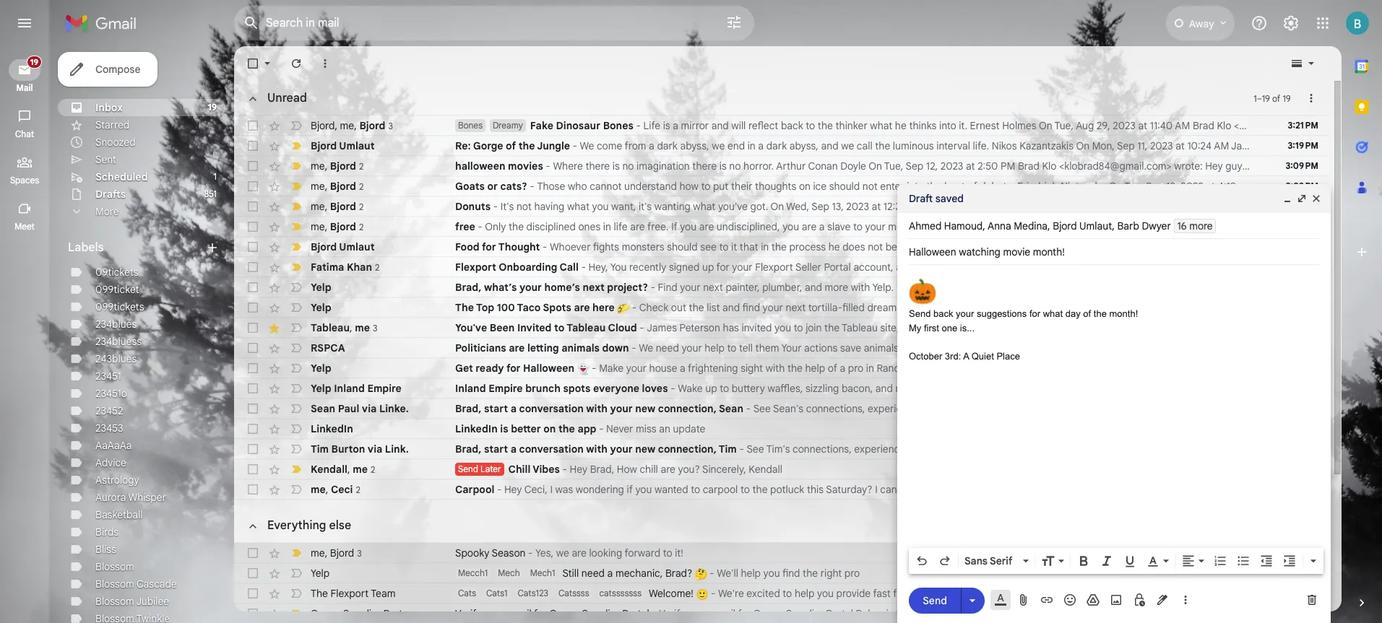 Task type: vqa. For each thing, say whether or not it's contained in the screenshot.
middle that
yes



Task type: locate. For each thing, give the bounding box(es) containing it.
0 vertical spatial connections,
[[806, 403, 866, 416]]

0 vertical spatial blossom
[[95, 561, 134, 574]]

up for to
[[706, 382, 718, 395]]

main content
[[234, 46, 1383, 624]]

navigation
[[0, 46, 51, 624]]

for down the <klobrad84@gmail.
[[1336, 200, 1349, 213]]

brad, for brad, start a conversation with your new connection, sean - see sean's connections, experience, and more linkedin brad klo sean paul has accepted your invitation. let's start a conversation. sean p
[[455, 403, 482, 416]]

linkedin down quiet
[[971, 403, 1009, 416]]

1 horizontal spatial inland
[[455, 382, 486, 395]]

bjord umlaut for food for thought
[[311, 241, 375, 254]]

not right did
[[1207, 608, 1223, 621]]

sep left dwyer
[[1123, 220, 1141, 233]]

blossom link
[[95, 561, 134, 574]]

send for send
[[923, 595, 947, 608]]

with up filled
[[851, 281, 871, 294]]

2 blossom from the top
[[95, 578, 134, 591]]

2 burton from the left
[[1058, 443, 1089, 456]]

0 horizontal spatial on
[[544, 423, 556, 436]]

1 vertical spatial 13,
[[1143, 220, 1155, 233]]

potluck
[[771, 484, 805, 497]]

code
[[954, 608, 979, 621]]

bulleted list ‪(⌘⇧8)‬ image
[[1237, 554, 1251, 569]]

1 horizontal spatial email
[[712, 608, 736, 621]]

in right dream
[[900, 301, 908, 314]]

0 horizontal spatial how
[[617, 463, 637, 476]]

catsssssss
[[600, 588, 642, 599]]

burton up kendall , me 2
[[331, 443, 365, 456]]

bjord inside 'draft saved' dialog
[[1053, 220, 1077, 233]]

0 horizontal spatial does
[[843, 241, 866, 254]]

1 data from the left
[[1053, 322, 1074, 335]]

experience, for sean's
[[868, 403, 922, 416]]

everything else tab panel
[[234, 500, 1383, 624]]

bjord umlaut for re: gorge of the jungle
[[311, 140, 375, 153]]

1 new from the top
[[636, 403, 656, 416]]

2 horizontal spatial wrote:
[[1350, 119, 1378, 132]]

1 for 1
[[214, 171, 217, 182]]

0 vertical spatial he
[[895, 119, 907, 132]]

gaze
[[1025, 241, 1047, 254], [1238, 241, 1260, 254]]

0 vertical spatial t
[[1383, 588, 1383, 601]]

row containing tableau
[[234, 318, 1383, 338]]

͏͏ left day
[[1054, 301, 1057, 314]]

underline ‪(⌘u)‬ image
[[1123, 555, 1138, 570]]

redo ‪(⌘y)‬ image
[[938, 554, 953, 569]]

tableau down here
[[567, 322, 606, 335]]

1 horizontal spatial empire
[[489, 382, 523, 395]]

what inside send back your suggestions for what day of the month! my first one is...
[[1044, 309, 1063, 319]]

the left process
[[772, 241, 787, 254]]

of
[[1273, 93, 1281, 104], [506, 140, 516, 153], [968, 180, 978, 193], [1084, 309, 1092, 319], [828, 362, 838, 375]]

aaaaaa
[[95, 439, 132, 452]]

blossom
[[95, 561, 134, 574], [95, 578, 134, 591], [95, 596, 134, 609]]

kazantzakis
[[1020, 140, 1074, 153]]

call
[[560, 261, 579, 274]]

2 me , bjord 2 from the top
[[311, 180, 364, 193]]

dark
[[657, 140, 678, 153], [767, 140, 787, 153]]

in down animals'
[[867, 362, 875, 375]]

to
[[806, 119, 815, 132], [701, 180, 711, 193], [854, 220, 863, 233], [720, 241, 729, 254], [977, 261, 986, 274], [554, 322, 565, 335], [794, 322, 803, 335], [1076, 322, 1086, 335], [1329, 322, 1338, 335], [727, 342, 737, 355], [720, 382, 729, 395], [691, 484, 700, 497], [741, 484, 750, 497], [663, 547, 673, 560], [783, 588, 792, 601], [942, 588, 951, 601], [1032, 608, 1041, 621]]

9 cell from the top
[[1279, 402, 1331, 416]]

close image
[[1311, 193, 1323, 205]]

heat
[[945, 180, 966, 193]]

0 horizontal spatial coupa
[[311, 608, 341, 621]]

0 horizontal spatial am
[[1176, 119, 1191, 132]]

0 vertical spatial the
[[455, 301, 474, 314]]

4 row from the top
[[234, 176, 1383, 197]]

3 yelp from the top
[[311, 362, 332, 375]]

0 horizontal spatial down
[[602, 342, 629, 355]]

1 letting from the left
[[528, 342, 559, 355]]

looking inside unread tab panel
[[1089, 261, 1122, 274]]

3 ͏͏ from the left
[[1054, 301, 1057, 314]]

1 vertical spatial invitation.
[[1180, 443, 1224, 456]]

1 horizontal spatial there
[[693, 160, 717, 173]]

peterson down list
[[680, 322, 721, 335]]

cell for you've been invited to tableau cloud - james peterson has invited you to join the tableau site, hcc!$8sh#dkhmc. interact with data to inform your decisions. customize data visualizations to answer yo
[[1279, 321, 1331, 335]]

3 inside tableau , me 3
[[373, 323, 378, 334]]

4:19
[[1218, 180, 1236, 193]]

and inside the everything else tab panel
[[1027, 588, 1045, 601]]

your
[[1293, 160, 1313, 173], [866, 220, 886, 233], [942, 220, 963, 233], [732, 261, 753, 274], [520, 281, 542, 294], [680, 281, 701, 294], [763, 301, 783, 314], [956, 309, 975, 319], [1120, 322, 1141, 335], [682, 342, 702, 355], [626, 362, 647, 375], [610, 403, 633, 416], [1165, 403, 1186, 416], [610, 443, 633, 456], [1157, 443, 1177, 456], [1033, 484, 1054, 497], [954, 588, 974, 601], [484, 608, 505, 621], [688, 608, 709, 621], [1072, 608, 1092, 621]]

11 row from the top
[[234, 318, 1383, 338]]

1 gaze from the left
[[1025, 241, 1047, 254]]

0 vertical spatial we
[[580, 140, 594, 153]]

for down only at top
[[482, 241, 496, 254]]

main menu image
[[16, 14, 33, 32]]

1 for 1 – 19 of 19
[[1254, 93, 1257, 104]]

1 inside unread tab panel
[[1254, 93, 1257, 104]]

for right suggestions
[[1030, 309, 1041, 319]]

11 cell from the top
[[1279, 442, 1331, 457]]

cell for food for thought - whoever fights monsters should see to it that in the process he does not become a monster. and if you gaze long enough into an abyss, the abyss will gaze back into you.
[[1279, 240, 1331, 254]]

you?
[[678, 463, 700, 476]]

data down day
[[1053, 322, 1074, 335]]

connections, for tim's
[[793, 443, 852, 456]]

enter
[[881, 180, 905, 193]]

1
[[1254, 93, 1257, 104], [214, 171, 217, 182]]

letting up "halloween" in the bottom of the page
[[528, 342, 559, 355]]

row
[[234, 116, 1383, 136], [234, 136, 1383, 156], [234, 156, 1383, 176], [234, 176, 1383, 197], [234, 197, 1349, 217], [234, 217, 1381, 237], [234, 237, 1331, 257], [234, 257, 1383, 278], [234, 278, 1331, 298], [234, 298, 1331, 318], [234, 318, 1383, 338], [234, 338, 1383, 359], [234, 359, 1331, 379], [234, 379, 1331, 399], [234, 399, 1383, 419], [234, 419, 1331, 439], [234, 439, 1383, 460], [234, 460, 1331, 480], [234, 480, 1347, 500], [234, 544, 1331, 564], [234, 564, 1331, 584], [234, 584, 1383, 604], [234, 604, 1383, 624]]

call
[[857, 140, 873, 153]]

1 horizontal spatial kendall
[[749, 463, 783, 476]]

in left 2:57 pm on the right of the page
[[1279, 200, 1287, 213]]

attach files image
[[1017, 593, 1031, 608]]

there
[[586, 160, 610, 173], [693, 160, 717, 173], [1152, 261, 1177, 274]]

passions.
[[966, 220, 1008, 233]]

tue, up barb
[[1125, 180, 1144, 193]]

send inside send later chill vibes - hey brad, how chill are you? sincerely, kendall
[[458, 464, 478, 475]]

more for see sean's connections, experience, and more linkedin brad klo sean paul has accepted your invitation. let's start a conversation. sean p
[[944, 403, 968, 416]]

0 horizontal spatial a
[[964, 351, 969, 362]]

spots
[[563, 382, 591, 395]]

see for see tim's connections, experience, and more linkedin brad klo tim burton has accepted your invitation. let's start a conversation. tim burt
[[747, 443, 765, 456]]

0 vertical spatial see
[[754, 403, 771, 416]]

of inside send back your suggestions for what day of the month! my first one is...
[[1084, 309, 1092, 319]]

we'll
[[717, 567, 739, 580]]

tableau , me 3
[[311, 321, 378, 334]]

2 yelp from the top
[[311, 301, 332, 314]]

it's
[[639, 200, 652, 213]]

2 vertical spatial umlaut
[[339, 241, 375, 254]]

sincerely,
[[703, 463, 747, 476]]

we for we need your help to tell them your actions save animals' lives view online rspca donate politicians are letting animals down – you can help stop them the uk gov
[[639, 342, 653, 355]]

eliud
[[1011, 220, 1033, 233]]

i left just
[[916, 261, 919, 274]]

0 horizontal spatial if
[[627, 484, 633, 497]]

1 vertical spatial cucamonga
[[914, 362, 969, 375]]

28 down discard draft ‪(⌘⇧d)‬ icon at right
[[1310, 609, 1319, 619]]

you down long
[[1045, 261, 1062, 274]]

12 cell from the top
[[1279, 463, 1331, 477]]

1 inland from the left
[[334, 382, 365, 395]]

discard draft ‪(⌘⇧d)‬ image
[[1305, 593, 1320, 608]]

invitation. for paul
[[1189, 403, 1233, 416]]

coupa down excited
[[754, 608, 784, 621]]

blossom for cascade
[[95, 578, 134, 591]]

new for sean
[[636, 403, 656, 416]]

2 inside me , ceci 2
[[356, 485, 361, 495]]

1 email from the left
[[507, 608, 532, 621]]

cell
[[1279, 220, 1331, 234], [1279, 240, 1331, 254], [1279, 280, 1331, 295], [1279, 301, 1331, 315], [1279, 321, 1331, 335], [1279, 341, 1331, 356], [1279, 361, 1331, 376], [1279, 382, 1331, 396], [1279, 402, 1331, 416], [1279, 422, 1331, 437], [1279, 442, 1331, 457], [1279, 463, 1331, 477], [1279, 483, 1331, 497]]

fulfillment
[[894, 588, 939, 601]]

can inside the everything else tab panel
[[1331, 608, 1348, 621]]

bjord umlaut
[[311, 140, 375, 153], [311, 241, 375, 254]]

animals'
[[864, 342, 901, 355]]

1 burton from the left
[[331, 443, 365, 456]]

0 vertical spatial let's
[[1235, 403, 1257, 416]]

3 blossom from the top
[[95, 596, 134, 609]]

0 vertical spatial back
[[781, 119, 804, 132]]

4 me , bjord 2 from the top
[[311, 220, 364, 233]]

need right still
[[582, 567, 605, 580]]

indent more ‪(⌘])‬ image
[[1283, 554, 1297, 569]]

row containing bjord
[[234, 116, 1383, 136]]

you down right on the right bottom of page
[[818, 588, 834, 601]]

1 blossom from the top
[[95, 561, 134, 574]]

17 row from the top
[[234, 439, 1383, 460]]

favorite
[[1316, 160, 1351, 173]]

the left uk
[[1334, 342, 1351, 355]]

1 vertical spatial sep 28
[[1292, 609, 1319, 619]]

pm
[[1001, 160, 1016, 173], [1239, 180, 1254, 193], [909, 200, 924, 213], [1215, 220, 1229, 233]]

0 horizontal spatial james
[[647, 322, 677, 335]]

3 inside me , bjord 3
[[357, 548, 362, 559]]

insert signature image
[[1156, 593, 1170, 608]]

ice
[[813, 180, 827, 193]]

5 cell from the top
[[1279, 321, 1331, 335]]

hey up was
[[570, 463, 588, 476]]

1 vertical spatial accepted
[[1111, 443, 1154, 456]]

send inside button
[[923, 595, 947, 608]]

that inside the everything else tab panel
[[1154, 588, 1172, 601]]

8 cell from the top
[[1279, 382, 1331, 396]]

1 horizontal spatial them
[[1308, 342, 1332, 355]]

3 tim from the left
[[1039, 443, 1056, 456]]

the left right on the right bottom of page
[[803, 567, 818, 580]]

pm right 2:50
[[1001, 160, 1016, 173]]

28 for the flexport team
[[1310, 588, 1319, 599]]

1 up 851 at the top of page
[[214, 171, 217, 182]]

1 horizontal spatial need
[[656, 342, 679, 355]]

we left call in the right of the page
[[841, 140, 855, 153]]

0 horizontal spatial data
[[1053, 322, 1074, 335]]

yelp up sean paul via linke.
[[311, 382, 332, 395]]

and up verify
[[1027, 588, 1045, 601]]

0 vertical spatial 3
[[389, 120, 393, 131]]

1 vertical spatial find
[[783, 567, 801, 580]]

not up account,
[[868, 241, 883, 254]]

linke.
[[379, 403, 409, 416]]

3 cell from the top
[[1279, 280, 1331, 295]]

the right call in the right of the page
[[875, 140, 891, 153]]

1 vertical spatial t
[[1382, 608, 1383, 621]]

1 connection, from the top
[[658, 403, 717, 416]]

hey left guys
[[1206, 160, 1224, 173]]

find inside the everything else tab panel
[[783, 567, 801, 580]]

0 vertical spatial rancho
[[910, 301, 945, 314]]

1 horizontal spatial 13,
[[1143, 220, 1155, 233]]

blossom for jubilee
[[95, 596, 134, 609]]

kendall , me 2
[[311, 463, 375, 476]]

email.
[[1095, 608, 1122, 621]]

me , bjord 2 for free
[[311, 220, 364, 233]]

sans
[[965, 555, 988, 568]]

the down the your
[[788, 362, 803, 375]]

2 vertical spatial 3
[[357, 548, 362, 559]]

can up dwyer
[[1135, 200, 1151, 213]]

͏͏ right suggestions
[[1029, 301, 1031, 314]]

into left it.
[[940, 119, 957, 132]]

- we'll help you find the right pro ͏ ͏ ͏ ͏ ͏ ͏ ͏ ͏ ͏ ͏ ͏ ͏ ͏ ͏ ͏ ͏ ͏ ͏ ͏ ͏ ͏ ͏ ͏ ͏ ͏ ͏ ͏ ͏ ͏ ͏ ͏ ͏ ͏ ͏ ͏ ͏ ͏ ͏ ͏ ͏ ͏ ͏ ͏ ͏ ͏ ͏ ͏ ͏ ͏ ͏ ͏ ͏ ͏ ͏ ͏ ͏ ͏ ͏ ͏ ͏ ͏ ͏ ͏ ͏ ͏ ͏ ͏ ͏ ͏ ͏ ͏ ͏ ͏ ͏ ͏ ͏ ͏ ͏ ͏ ͏ ͏ ͏
[[707, 567, 1073, 580]]

1 row from the top
[[234, 116, 1383, 136]]

more for wake up to buttery waffles, sizzling bacon, and more ͏ ͏ ͏ ͏ ͏ ͏ ͏ ͏ ͏ ͏ ͏ ͏ ͏ ͏ ͏ ͏ ͏ ͏ ͏ ͏ ͏ ͏ ͏ ͏ ͏ ͏ ͏ ͏ ͏ ͏ ͏ ͏ ͏ ͏ ͏ ͏ ͏ ͏ ͏ ͏ ͏ ͏ ͏ ͏ ͏ ͏ ͏ ͏ ͏ ͏ ͏ ͏ ͏ ͏ ͏ ͏ ͏ ͏ ͏ ͏ ͏ ͏ ͏ ͏ ͏ ͏ ͏ ͏ ͏ ͏ ͏ ͏ ͏ ͏
[[896, 382, 919, 395]]

james up guys
[[1232, 140, 1262, 153]]

7 ͏͏ from the left
[[1132, 301, 1135, 314]]

formatting options toolbar
[[909, 549, 1324, 575]]

1 horizontal spatial wanted
[[941, 261, 974, 274]]

am
[[1176, 119, 1191, 132], [1215, 140, 1230, 153]]

pro up provide
[[845, 567, 860, 580]]

been
[[490, 322, 515, 335]]

accepted for burton
[[1111, 443, 1154, 456]]

go
[[1145, 484, 1156, 497]]

10 cell from the top
[[1279, 422, 1331, 437]]

snoozed link
[[95, 136, 136, 149]]

1 horizontal spatial a
[[1274, 588, 1280, 601]]

row containing the flexport team
[[234, 584, 1383, 604]]

1 horizontal spatial dark
[[767, 140, 787, 153]]

0 vertical spatial umlaut
[[339, 140, 375, 153]]

what up call in the right of the page
[[870, 119, 893, 132]]

sep
[[1118, 140, 1135, 153], [906, 160, 924, 173], [1146, 180, 1164, 193], [812, 200, 830, 213], [1123, 220, 1141, 233], [1292, 588, 1308, 599], [1292, 609, 1308, 619]]

1 rspca from the left
[[311, 342, 345, 355]]

1 vertical spatial an
[[659, 423, 671, 436]]

0 horizontal spatial them
[[756, 342, 779, 355]]

1 vertical spatial am
[[1215, 140, 1230, 153]]

house,
[[1056, 484, 1087, 497]]

next down plumber,
[[786, 301, 806, 314]]

3 supplier from the left
[[786, 608, 824, 621]]

1 paul from the left
[[338, 403, 359, 416]]

online
[[950, 342, 980, 355]]

me , bjord 2 for goats
[[311, 180, 364, 193]]

2 28 from the top
[[1310, 609, 1319, 619]]

more for see tim's connections, experience, and more linkedin brad klo tim burton has accepted your invitation. let's start a conversation. tim burt
[[931, 443, 954, 456]]

the
[[455, 301, 474, 314], [1334, 342, 1351, 355], [311, 588, 328, 601]]

new
[[636, 403, 656, 416], [636, 443, 656, 456]]

conversation. up "sound?"
[[1284, 443, 1345, 456]]

None checkbox
[[246, 139, 260, 153], [246, 179, 260, 194], [246, 220, 260, 234], [246, 240, 260, 254], [246, 260, 260, 275], [246, 280, 260, 295], [246, 321, 260, 335], [246, 341, 260, 356], [246, 422, 260, 437], [246, 442, 260, 457], [246, 463, 260, 477], [246, 483, 260, 497], [246, 546, 260, 561], [246, 567, 260, 581], [246, 607, 260, 622], [246, 139, 260, 153], [246, 179, 260, 194], [246, 220, 260, 234], [246, 240, 260, 254], [246, 260, 260, 275], [246, 280, 260, 295], [246, 321, 260, 335], [246, 341, 260, 356], [246, 422, 260, 437], [246, 442, 260, 457], [246, 463, 260, 477], [246, 483, 260, 497], [246, 546, 260, 561], [246, 567, 260, 581], [246, 607, 260, 622]]

2 vertical spatial has
[[1092, 443, 1108, 456]]

has for see sean's connections, experience, and more linkedin brad klo sean paul has accepted your invitation. let's start a conversation. sean p
[[1101, 403, 1117, 416]]

2 politicians from the left
[[1052, 342, 1099, 355]]

send inside send back your suggestions for what day of the month! my first one is...
[[909, 309, 931, 319]]

- left find
[[651, 281, 656, 294]]

blossom down 'blossom' "link"
[[95, 578, 134, 591]]

you up process
[[783, 220, 800, 233]]

how
[[680, 180, 699, 193]]

22 row from the top
[[234, 584, 1383, 604]]

1 horizontal spatial rspca
[[982, 342, 1014, 355]]

2 vertical spatial send
[[923, 595, 947, 608]]

cell for politicians are letting animals down - we need your help to tell them your actions save animals' lives view online rspca donate politicians are letting animals down – you can help stop them the uk gov
[[1279, 341, 1331, 356]]

13, right barb
[[1143, 220, 1155, 233]]

2 connection, from the top
[[658, 443, 717, 456]]

yelp for brad, what's your home's next project?
[[311, 281, 332, 294]]

if inside unread tab panel
[[672, 220, 678, 233]]

insert link ‪(⌘k)‬ image
[[1040, 593, 1055, 608]]

2 cell from the top
[[1279, 240, 1331, 254]]

0 vertical spatial an
[[1129, 241, 1140, 254]]

tableau down filled
[[842, 322, 878, 335]]

tab list
[[1342, 46, 1383, 572]]

the inside tab panel
[[311, 588, 328, 601]]

2 inside kendall , me 2
[[371, 464, 375, 475]]

2 for carpool
[[356, 485, 361, 495]]

right
[[821, 567, 842, 580]]

supplier down catsssssss
[[582, 608, 620, 621]]

- down welcome! on the bottom of page
[[652, 608, 657, 621]]

6 cell from the top
[[1279, 341, 1331, 356]]

it!
[[675, 547, 684, 560]]

verify
[[1044, 608, 1069, 621]]

2 rspca from the left
[[982, 342, 1014, 355]]

is...
[[960, 323, 975, 334]]

with
[[851, 281, 871, 294], [1031, 322, 1050, 335], [766, 362, 785, 375], [586, 403, 608, 416], [586, 443, 608, 456]]

0 vertical spatial a
[[964, 351, 969, 362]]

will right abyss
[[1221, 241, 1236, 254]]

plumber,
[[763, 281, 803, 294]]

1 horizontal spatial tue,
[[1055, 119, 1074, 132]]

letting down month!
[[1119, 342, 1147, 355]]

those
[[537, 180, 566, 193]]

1 vertical spatial this
[[1252, 608, 1269, 621]]

None checkbox
[[246, 56, 260, 71], [246, 119, 260, 133], [246, 159, 260, 173], [246, 199, 260, 214], [246, 301, 260, 315], [246, 361, 260, 376], [246, 382, 260, 396], [246, 402, 260, 416], [246, 587, 260, 601], [246, 56, 260, 71], [246, 119, 260, 133], [246, 159, 260, 173], [246, 199, 260, 214], [246, 301, 260, 315], [246, 361, 260, 376], [246, 382, 260, 396], [246, 402, 260, 416], [246, 587, 260, 601]]

brad, for brad, start a conversation with your new connection, tim - see tim's connections, experience, and more linkedin brad klo tim burton has accepted your invitation. let's start a conversation. tim burt
[[455, 443, 482, 456]]

thinks
[[910, 119, 937, 132]]

doyle
[[841, 160, 867, 173]]

sans serif
[[965, 555, 1013, 568]]

toggle split pane mode image
[[1290, 56, 1305, 71]]

refresh image
[[289, 56, 304, 71]]

2 tim from the left
[[719, 443, 737, 456]]

hey up barb
[[1114, 200, 1132, 213]]

me inside the everything else tab panel
[[311, 547, 325, 560]]

flexport inside the everything else tab panel
[[331, 588, 369, 601]]

🤔 image
[[695, 569, 707, 581]]

find up invited
[[743, 301, 760, 314]]

1 vertical spatial need
[[656, 342, 679, 355]]

wrote: left t
[[1350, 119, 1378, 132]]

0 horizontal spatial this
[[807, 484, 824, 497]]

row containing fatima khan
[[234, 257, 1383, 278]]

4 yelp from the top
[[311, 382, 332, 395]]

5 row from the top
[[234, 197, 1349, 217]]

for!
[[1256, 588, 1272, 601]]

1 28 from the top
[[1310, 588, 1319, 599]]

and up the brad, start a conversation with your new connection, tim - see tim's connections, experience, and more linkedin brad klo tim burton has accepted your invitation. let's start a conversation. tim burt
[[924, 403, 942, 416]]

hamoud
[[945, 220, 983, 233]]

still need a mechanic, brad?
[[563, 567, 695, 580]]

search in mail image
[[239, 10, 265, 36]]

need inside the everything else tab panel
[[582, 567, 605, 580]]

ernest
[[970, 119, 1000, 132]]

else
[[329, 519, 351, 533]]

settings image
[[1283, 14, 1300, 32]]

a inside 'text box'
[[964, 351, 969, 362]]

0 vertical spatial conversation
[[519, 403, 584, 416]]

animals
[[562, 342, 600, 355], [1150, 342, 1185, 355]]

2 email from the left
[[712, 608, 736, 621]]

you right insert signature icon
[[1175, 588, 1192, 601]]

15 row from the top
[[234, 399, 1383, 419]]

0 horizontal spatial 1
[[214, 171, 217, 182]]

0 vertical spatial on
[[799, 180, 811, 193]]

0 vertical spatial that
[[740, 241, 759, 254]]

mail heading
[[0, 82, 49, 94]]

them right stop
[[1308, 342, 1332, 355]]

accepted for paul
[[1120, 403, 1163, 416]]

let's for tim
[[1227, 443, 1249, 456]]

ready
[[476, 362, 504, 375]]

13 cell from the top
[[1279, 483, 1331, 497]]

yelp inside the everything else tab panel
[[311, 567, 330, 580]]

on
[[1039, 119, 1053, 132], [1077, 140, 1090, 153], [869, 160, 882, 173], [1109, 180, 1123, 193], [771, 200, 784, 213], [1082, 220, 1095, 233]]

1 horizontal spatial verify
[[659, 608, 686, 621]]

3 for bjord
[[357, 548, 362, 559]]

brunch
[[526, 382, 561, 395]]

1 down from the left
[[602, 342, 629, 355]]

nikos
[[992, 140, 1017, 153]]

this inside unread tab panel
[[807, 484, 824, 497]]

animals down decisions.
[[1150, 342, 1185, 355]]

the left heat
[[927, 180, 942, 193]]

monsters
[[622, 241, 665, 254]]

dinosaur
[[556, 119, 601, 132]]

10:24
[[1188, 140, 1212, 153]]

0 horizontal spatial politicians
[[455, 342, 506, 355]]

0 horizontal spatial that
[[740, 241, 759, 254]]

you right meet on the bottom of the page
[[926, 484, 943, 497]]

holmes
[[1003, 119, 1037, 132]]

snoozed
[[95, 136, 136, 149]]

0 vertical spatial tue,
[[1055, 119, 1074, 132]]

1 horizontal spatial 1
[[1254, 93, 1257, 104]]

2 inside fatima khan 2
[[375, 262, 380, 273]]

0 horizontal spatial should
[[667, 241, 698, 254]]

get ready for halloween
[[455, 362, 577, 375]]

yelp up the yelp inland empire
[[311, 362, 332, 375]]

pro
[[848, 362, 864, 375], [845, 567, 860, 580]]

umlaut
[[339, 140, 375, 153], [1080, 220, 1113, 233], [339, 241, 375, 254]]

an up the for.
[[1129, 241, 1140, 254]]

conversation. for tim
[[1284, 443, 1345, 456]]

have
[[1159, 200, 1181, 213]]

flexport down food
[[455, 261, 497, 274]]

0 vertical spatial –
[[1257, 93, 1263, 104]]

2 paul from the left
[[1079, 403, 1098, 416]]

row containing linkedin
[[234, 419, 1331, 439]]

1 bjord umlaut from the top
[[311, 140, 375, 153]]

am right 10:24
[[1215, 140, 1230, 153]]

1 vertical spatial up
[[706, 382, 718, 395]]

1 vertical spatial connection,
[[658, 443, 717, 456]]

1 no from the left
[[623, 160, 634, 173]]

help right excited
[[795, 588, 815, 601]]

if
[[672, 220, 678, 233], [1163, 608, 1169, 621]]

1 sep 28 from the top
[[1292, 588, 1319, 599]]

chat heading
[[0, 129, 49, 140]]

insert files using drive image
[[1086, 593, 1101, 608]]

and right mirror
[[712, 119, 729, 132]]

2 horizontal spatial tue,
[[1125, 180, 1144, 193]]

dark down "reflect"
[[767, 140, 787, 153]]

you up the your
[[775, 322, 792, 335]]

Search in mail text field
[[266, 16, 685, 30]]

politicians up ready
[[455, 342, 506, 355]]

3 for me
[[373, 323, 378, 334]]

1 horizontal spatial an
[[1129, 241, 1140, 254]]

3 coupa from the left
[[754, 608, 784, 621]]

medina
[[1014, 220, 1048, 233]]

for inside send back your suggestions for what day of the month! my first one is...
[[1030, 309, 1041, 319]]

28
[[1310, 588, 1319, 599], [1310, 609, 1319, 619]]

frightening
[[688, 362, 738, 375]]

2 sep 28 from the top
[[1292, 609, 1319, 619]]

me for carpool
[[311, 483, 326, 496]]

2023 down interval
[[941, 160, 964, 173]]

onboarding
[[499, 261, 557, 274]]

row containing rspca
[[234, 338, 1383, 359]]

brad up near
[[998, 443, 1020, 456]]

1 horizontal spatial 12,
[[1167, 180, 1179, 193]]

is up put
[[720, 160, 727, 173]]

1 vertical spatial the
[[1334, 342, 1351, 355]]

9 row from the top
[[234, 278, 1331, 298]]

can left meet on the bottom of the page
[[881, 484, 897, 497]]

2 down from the left
[[1187, 342, 1213, 355]]

undo ‪(⌘z)‬ image
[[915, 554, 930, 569]]

1 t from the top
[[1383, 588, 1383, 601]]

of right day
[[1084, 309, 1092, 319]]

umlaut inside 'draft saved' dialog
[[1080, 220, 1113, 233]]

brad up 10:24
[[1193, 119, 1215, 132]]

one
[[942, 323, 958, 334]]

1 horizontal spatial james
[[1232, 140, 1262, 153]]

what right clarify
[[1020, 261, 1042, 274]]

🙂 image
[[696, 589, 709, 601]]

1 horizontal spatial paul
[[1079, 403, 1098, 416]]

- right "sound?"
[[1318, 484, 1323, 497]]

1 conversation from the top
[[519, 403, 584, 416]]

insert photo image
[[1110, 593, 1124, 608]]

0 vertical spatial looking
[[1089, 261, 1122, 274]]

from right 'go'
[[1159, 484, 1180, 497]]

to left it
[[720, 241, 729, 254]]

peterson up 3:09 pm at the top right
[[1264, 140, 1305, 153]]

18 row from the top
[[234, 460, 1331, 480]]

4 sean from the left
[[1356, 403, 1380, 416]]

cucamonga up is...
[[947, 301, 1003, 314]]

flexport
[[455, 261, 497, 274], [755, 261, 794, 274], [331, 588, 369, 601]]

19
[[30, 57, 38, 67], [1263, 93, 1271, 104], [1283, 93, 1291, 104], [208, 102, 217, 113]]

2 letting from the left
[[1119, 342, 1147, 355]]

1 vertical spatial how
[[1213, 484, 1233, 497]]

a inside the everything else tab panel
[[1274, 588, 1280, 601]]

wanted down you?
[[655, 484, 689, 497]]

for
[[1336, 200, 1349, 213], [482, 241, 496, 254], [717, 261, 730, 274], [1030, 309, 1041, 319], [507, 362, 521, 375], [534, 608, 547, 621], [738, 608, 751, 621]]

1 vertical spatial should
[[667, 241, 698, 254]]

8 row from the top
[[234, 257, 1383, 278]]

2 sean from the left
[[719, 403, 744, 416]]

0 vertical spatial peterson
[[1264, 140, 1305, 153]]

0 vertical spatial experience,
[[868, 403, 922, 416]]

14 row from the top
[[234, 379, 1331, 399]]

19 inside 19 link
[[30, 57, 38, 67]]

1 vertical spatial does
[[1236, 484, 1258, 497]]

3 me , bjord 2 from the top
[[311, 200, 364, 213]]

inbox section options image
[[1305, 91, 1319, 106]]

2 animals from the left
[[1150, 342, 1185, 355]]

the down '16' on the top
[[1174, 241, 1190, 254]]

– down customize
[[1215, 342, 1221, 355]]

me for free
[[311, 220, 325, 233]]

to down you?
[[691, 484, 700, 497]]

still
[[563, 567, 579, 580]]

the for the top 100 taco spots are here
[[455, 301, 474, 314]]

2 horizontal spatial supplier
[[786, 608, 824, 621]]

row containing kendall
[[234, 460, 1331, 480]]

sans serif option
[[962, 554, 1021, 569]]

flexport up coupa supplier port.
[[331, 588, 369, 601]]

2 data from the left
[[1242, 322, 1263, 335]]

0 horizontal spatial need
[[582, 567, 605, 580]]

2 vertical spatial tue,
[[1125, 180, 1144, 193]]

send later chill vibes - hey brad, how chill are you? sincerely, kendall
[[458, 463, 783, 476]]

re:
[[455, 140, 471, 153]]



Task type: describe. For each thing, give the bounding box(es) containing it.
dreamy
[[493, 120, 523, 131]]

send button
[[909, 588, 961, 614]]

of left "inbox section options" image
[[1273, 93, 1281, 104]]

guys
[[1226, 160, 1248, 173]]

the up movies
[[519, 140, 535, 153]]

234blues link
[[95, 318, 137, 331]]

Search in mail search field
[[234, 6, 755, 40]]

1 horizontal spatial –
[[1257, 93, 1263, 104]]

2023 up slave
[[847, 200, 870, 213]]

connections, for sean's
[[806, 403, 866, 416]]

looking inside the everything else tab panel
[[589, 547, 623, 560]]

find inside unread tab panel
[[743, 301, 760, 314]]

brad, for brad, what's your home's next project? - find your next painter, plumber, and more with yelp. ͏ ͏ ͏ ͏ ͏ ͏ ͏ ͏ ͏ ͏ ͏ ͏ ͏ ͏ ͏ ͏ ͏ ͏ ͏ ͏ ͏ ͏ ͏ ͏ ͏ ͏ ͏ ͏ ͏ ͏ ͏ ͏ ͏ ͏ ͏ ͏ ͏ ͏ ͏ ͏ ͏ ͏ ͏ ͏ ͏ ͏ ͏ ͏ ͏ ͏ ͏ ͏ ͏ ͏ ͏ ͏ ͏ ͏ ͏ ͏ ͏ ͏ ͏ ͏ ͏ ͏ ͏ ͏ ͏ ͏ ͏ ͏ ͏ ͏
[[455, 281, 482, 294]]

klo up near
[[1023, 443, 1037, 456]]

29,
[[1097, 119, 1111, 132]]

1 sean from the left
[[311, 403, 335, 416]]

back inside send back your suggestions for what day of the month! my first one is...
[[934, 309, 954, 319]]

4 tim from the left
[[1347, 443, 1364, 456]]

help down actions
[[806, 362, 826, 375]]

for down cats123
[[534, 608, 547, 621]]

cell for inland empire brunch spots everyone loves - wake up to buttery waffles, sizzling bacon, and more ͏ ͏ ͏ ͏ ͏ ͏ ͏ ͏ ͏ ͏ ͏ ͏ ͏ ͏ ͏ ͏ ͏ ͏ ͏ ͏ ͏ ͏ ͏ ͏ ͏ ͏ ͏ ͏ ͏ ͏ ͏ ͏ ͏ ͏ ͏ ͏ ͏ ͏ ͏ ͏ ͏ ͏ ͏ ͏ ͏ ͏ ͏ ͏ ͏ ͏ ͏ ͏ ͏ ͏ ͏ ͏ ͏ ͏ ͏ ͏ ͏ ͏ ͏ ͏ ͏ ͏ ͏ ͏ ͏ ͏ ͏ ͏ ͏ ͏
[[1279, 382, 1331, 396]]

insert emoji ‪(⌘⇧2)‬ image
[[1063, 593, 1078, 608]]

not left enter
[[863, 180, 878, 193]]

spots
[[543, 301, 572, 314]]

chill
[[509, 463, 531, 476]]

conversation for brad, start a conversation with your new connection, tim - see tim's connections, experience, and more linkedin brad klo tim burton has accepted your invitation. let's start a conversation. tim burt
[[519, 443, 584, 456]]

life
[[644, 119, 661, 132]]

2 gaze from the left
[[1238, 241, 1260, 254]]

2 ͏͏ from the left
[[1029, 301, 1031, 314]]

me for spooky
[[311, 547, 325, 560]]

2 horizontal spatial next
[[786, 301, 806, 314]]

me , bjord 2 for halloween
[[311, 159, 364, 172]]

- right 🌮 icon
[[632, 301, 637, 314]]

bold ‪(⌘b)‬ image
[[1077, 554, 1091, 569]]

23451 link
[[95, 370, 121, 383]]

via for linke.
[[362, 403, 377, 416]]

1 empire from the left
[[367, 382, 402, 395]]

row containing sean paul via linke.
[[234, 399, 1383, 419]]

main content containing unread
[[234, 46, 1383, 624]]

, inside the everything else tab panel
[[325, 547, 328, 560]]

me for goats
[[311, 180, 325, 193]]

0 horizontal spatial abyss,
[[680, 140, 710, 153]]

2 dark from the left
[[767, 140, 787, 153]]

with down app in the left of the page
[[586, 443, 608, 456]]

see for see sean's connections, experience, and more linkedin brad klo sean paul has accepted your invitation. let's start a conversation. sean p
[[754, 403, 771, 416]]

you down "chill"
[[636, 484, 652, 497]]

we inside the everything else tab panel
[[556, 547, 569, 560]]

- left the it's
[[493, 200, 498, 213]]

you've
[[455, 322, 487, 335]]

0 horizontal spatial kendall
[[311, 463, 348, 476]]

umlaut for food for thought - whoever fights monsters should see to it that in the process he does not become a monster. and if you gaze long enough into an abyss, the abyss will gaze back into you.
[[339, 241, 375, 254]]

19 row from the top
[[234, 480, 1347, 500]]

12:36
[[884, 200, 907, 213]]

blossom jubilee link
[[95, 596, 169, 609]]

whisper
[[128, 492, 166, 505]]

1 vertical spatial on
[[544, 423, 556, 436]]

flexport onboarding call - hey, you recently signed up for your flexport seller portal account, and i just wanted to clarify what you were looking for. is there a particular service you need support with, o
[[455, 261, 1383, 274]]

are up the get ready for halloween
[[509, 342, 525, 355]]

exchange
[[1289, 200, 1334, 213]]

mech
[[498, 568, 520, 579]]

more button
[[58, 203, 226, 220]]

sep down luminous
[[906, 160, 924, 173]]

3 inside bjord , me , bjord 3
[[389, 120, 393, 131]]

2 them from the left
[[1308, 342, 1332, 355]]

never
[[606, 423, 633, 436]]

yelp inland empire
[[311, 382, 402, 395]]

0 vertical spatial how
[[617, 463, 637, 476]]

end
[[728, 140, 745, 153]]

the down fulfillment
[[896, 608, 912, 621]]

halloween
[[455, 160, 506, 173]]

cell for brad, start a conversation with your new connection, sean - see sean's connections, experience, and more linkedin brad klo sean paul has accepted your invitation. let's start a conversation. sean p
[[1279, 402, 1331, 416]]

portal down provide
[[827, 608, 854, 621]]

1 vertical spatial wrote:
[[1175, 160, 1203, 173]]

palm
[[1211, 200, 1234, 213]]

free.
[[648, 220, 669, 233]]

4 ͏͏ from the left
[[1067, 301, 1070, 314]]

life
[[614, 220, 628, 233]]

to down and
[[977, 261, 986, 274]]

toggle confidential mode image
[[1133, 593, 1147, 608]]

with up app in the left of the page
[[586, 403, 608, 416]]

6 row from the top
[[234, 217, 1381, 237]]

top
[[476, 301, 495, 314]]

klo down "kazantzakis"
[[1043, 160, 1057, 173]]

🎃 image
[[909, 278, 937, 306]]

nietzsche
[[1061, 180, 1107, 193]]

3 row from the top
[[234, 156, 1383, 176]]

the inside send back your suggestions for what day of the month! my first one is...
[[1094, 309, 1107, 319]]

wake
[[678, 382, 703, 395]]

wondering
[[576, 484, 624, 497]]

to right carpool
[[741, 484, 750, 497]]

- left where
[[546, 160, 551, 173]]

2 for goats or cats?
[[359, 181, 364, 192]]

starred
[[95, 119, 130, 132]]

Message Body text field
[[909, 273, 1320, 544]]

yelp for the top 100 taco spots are here
[[311, 301, 332, 314]]

send for send later chill vibes - hey brad, how chill are you? sincerely, kendall
[[458, 464, 478, 475]]

help up frightening
[[705, 342, 725, 355]]

2 horizontal spatial there
[[1152, 261, 1177, 274]]

0 horizontal spatial bones
[[458, 120, 483, 131]]

is down 'come'
[[613, 160, 620, 173]]

2 t from the top
[[1382, 608, 1383, 621]]

the up thought
[[509, 220, 524, 233]]

donuts - it's not having what you want, it's wanting what you've got. on wed, sep 13, 2023 at 12:36 pm brad klo <klobrad84@gmail.com> wrote: hey can i have some palm readings in exchange for
[[455, 200, 1349, 213]]

0 vertical spatial <klobrad84@gmail.com>
[[1235, 119, 1347, 132]]

umlaut for re: gorge of the jungle - we come from a dark abyss, we end in a dark abyss, and we call the luminous interval life. nikos kazantzakis on mon, sep 11, 2023 at 10:24 am james peterson <james.peterson
[[339, 140, 375, 153]]

more inside 'draft saved' dialog
[[1190, 220, 1213, 233]]

1 vertical spatial if
[[627, 484, 633, 497]]

free
[[455, 220, 475, 233]]

better
[[511, 423, 541, 436]]

sizzling
[[806, 382, 839, 395]]

more formatting options image
[[1307, 554, 1321, 569]]

you left did
[[1171, 608, 1188, 621]]

2 horizontal spatial tableau
[[842, 322, 878, 335]]

portal inside unread tab panel
[[824, 261, 851, 274]]

0 vertical spatial wed,
[[787, 200, 810, 213]]

minimize image
[[1282, 193, 1294, 205]]

- up sincerely,
[[740, 443, 744, 456]]

0 vertical spatial need
[[1289, 261, 1313, 274]]

food for thought - whoever fights monsters should see to it that in the process he does not become a monster. and if you gaze long enough into an abyss, the abyss will gaze back into you.
[[455, 241, 1327, 254]]

connection, for sean
[[658, 403, 717, 416]]

catssss
[[559, 588, 590, 599]]

the for the flexport team
[[311, 588, 328, 601]]

0 horizontal spatial an
[[659, 423, 671, 436]]

bliss link
[[95, 544, 116, 557]]

site,
[[881, 322, 900, 335]]

4 cell from the top
[[1279, 301, 1331, 315]]

me for donuts
[[311, 200, 325, 213]]

we're
[[718, 588, 744, 601]]

mirror
[[681, 119, 709, 132]]

1 verify from the left
[[455, 608, 482, 621]]

recently
[[630, 261, 667, 274]]

decisions.
[[1143, 322, 1189, 335]]

pm right 4:19 on the top of page
[[1239, 180, 1254, 193]]

this inside the everything else tab panel
[[1252, 608, 1269, 621]]

2 horizontal spatial flexport
[[755, 261, 794, 274]]

1 vertical spatial james
[[647, 322, 677, 335]]

cell for carpool - hey ceci, i was wondering if you wanted to carpool to the potluck this saturday? i can meet you at the costco near your house, and we can go from there. how does that sound? - brad
[[1279, 483, 1331, 497]]

what down who
[[567, 200, 590, 213]]

to right excited
[[783, 588, 792, 601]]

numbered list ‪(⌘⇧7)‬ image
[[1214, 554, 1228, 569]]

up for for
[[703, 261, 714, 274]]

1 them from the left
[[756, 342, 779, 355]]

yo
[[1377, 322, 1383, 335]]

klo left pop out icon
[[1281, 180, 1295, 193]]

just
[[922, 261, 938, 274]]

yelp for get ready for halloween
[[311, 362, 332, 375]]

are down inform
[[1101, 342, 1116, 355]]

0 vertical spatial should
[[830, 180, 860, 193]]

new for tim
[[636, 443, 656, 456]]

1 politicians from the left
[[455, 342, 506, 355]]

conversation. for sean
[[1292, 403, 1354, 416]]

the right join on the bottom of the page
[[825, 322, 840, 335]]

for down we're
[[738, 608, 751, 621]]

mechanic,
[[616, 567, 663, 580]]

conversation for brad, start a conversation with your new connection, sean - see sean's connections, experience, and more linkedin brad klo sean paul has accepted your invitation. let's start a conversation. sean p
[[519, 403, 584, 416]]

23452 link
[[95, 405, 123, 418]]

cell for brad, what's your home's next project? - find your next painter, plumber, and more with yelp. ͏ ͏ ͏ ͏ ͏ ͏ ͏ ͏ ͏ ͏ ͏ ͏ ͏ ͏ ͏ ͏ ͏ ͏ ͏ ͏ ͏ ͏ ͏ ͏ ͏ ͏ ͏ ͏ ͏ ͏ ͏ ͏ ͏ ͏ ͏ ͏ ͏ ͏ ͏ ͏ ͏ ͏ ͏ ͏ ͏ ͏ ͏ ͏ ͏ ͏ ͏ ͏ ͏ ͏ ͏ ͏ ͏ ͏ ͏ ͏ ͏ ͏ ͏ ͏ ͏ ͏ ͏ ͏ ͏ ͏ ͏ ͏ ͏ ͏
[[1279, 280, 1331, 295]]

2 inland from the left
[[455, 382, 486, 395]]

we for we come from a dark abyss, we end in a dark abyss, and we call the luminous interval life. nikos kazantzakis on mon, sep 11, 2023 at 10:24 am james peterson <james.peterson
[[580, 140, 594, 153]]

in right end at the top right of page
[[748, 140, 756, 153]]

brad, what's your home's next project? - find your next painter, plumber, and more with yelp. ͏ ͏ ͏ ͏ ͏ ͏ ͏ ͏ ͏ ͏ ͏ ͏ ͏ ͏ ͏ ͏ ͏ ͏ ͏ ͏ ͏ ͏ ͏ ͏ ͏ ͏ ͏ ͏ ͏ ͏ ͏ ͏ ͏ ͏ ͏ ͏ ͏ ͏ ͏ ͏ ͏ ͏ ͏ ͏ ͏ ͏ ͏ ͏ ͏ ͏ ͏ ͏ ͏ ͏ ͏ ͏ ͏ ͏ ͏ ͏ ͏ ͏ ͏ ͏ ͏ ͏ ͏ ͏ ͏ ͏ ͏ ͏ ͏ ͏
[[455, 281, 1086, 294]]

pro inside unread tab panel
[[848, 362, 864, 375]]

0 vertical spatial wrote:
[[1350, 119, 1378, 132]]

28 for coupa supplier port.
[[1310, 609, 1319, 619]]

2 coupa from the left
[[550, 608, 580, 621]]

🌮 image
[[618, 303, 630, 315]]

jungle
[[537, 140, 570, 153]]

of down dreamy
[[506, 140, 516, 153]]

0 vertical spatial has
[[723, 322, 739, 335]]

1 tim from the left
[[311, 443, 329, 456]]

can left 'go'
[[1125, 484, 1142, 497]]

2 horizontal spatial abyss,
[[1143, 241, 1172, 254]]

re: gorge of the jungle - we come from a dark abyss, we end in a dark abyss, and we call the luminous interval life. nikos kazantzakis on mon, sep 11, 2023 at 10:24 am james peterson <james.peterson
[[455, 140, 1383, 153]]

and right house,
[[1090, 484, 1107, 497]]

labels heading
[[68, 241, 205, 255]]

2 empire from the left
[[489, 382, 523, 395]]

get
[[455, 362, 473, 375]]

1 horizontal spatial next
[[703, 281, 723, 294]]

2 for halloween movies
[[359, 161, 364, 172]]

has for see tim's connections, experience, and more linkedin brad klo tim burton has accepted your invitation. let's start a conversation. tim burt
[[1092, 443, 1108, 456]]

uk
[[1354, 342, 1367, 355]]

1 horizontal spatial from
[[1159, 484, 1180, 497]]

everyone
[[593, 382, 640, 395]]

2 row from the top
[[234, 136, 1383, 156]]

bjord , me , bjord 3
[[311, 119, 393, 132]]

app
[[578, 423, 597, 436]]

0 vertical spatial cucamonga
[[947, 301, 1003, 314]]

5 ͏͏ from the left
[[1093, 301, 1096, 314]]

to down frightening
[[720, 382, 729, 395]]

1 horizontal spatial how
[[1213, 484, 1233, 497]]

sales
[[1128, 588, 1151, 601]]

1 coupa from the left
[[311, 608, 341, 621]]

draft saved dialog
[[898, 184, 1331, 624]]

lives
[[904, 342, 924, 355]]

hallowe
[[1353, 160, 1383, 173]]

more image
[[318, 56, 332, 71]]

sent
[[95, 153, 116, 166]]

1 horizontal spatial he
[[895, 119, 907, 132]]

send for send back your suggestions for what day of the month! my first one is...
[[909, 309, 931, 319]]

so
[[1219, 588, 1230, 601]]

at right meet on the bottom of the page
[[945, 484, 954, 497]]

to right attach files image
[[1032, 608, 1041, 621]]

welcome!
[[649, 588, 696, 601]]

more options image
[[1182, 593, 1190, 608]]

linkedin up tim burton via link.
[[311, 423, 353, 436]]

09tickets link
[[95, 266, 139, 279]]

Subject field
[[909, 245, 1320, 259]]

8 ͏͏ from the left
[[1145, 301, 1148, 314]]

or
[[488, 180, 498, 193]]

1 vertical spatial that
[[1261, 484, 1279, 497]]

- right free
[[478, 220, 483, 233]]

we left 'go'
[[1110, 484, 1123, 497]]

👻 image
[[577, 364, 589, 376]]

work
[[1194, 588, 1216, 601]]

politicians are letting animals down - we need your help to tell them your actions save animals' lives view online rspca donate politicians are letting animals down – you can help stop them the uk gov
[[455, 342, 1383, 355]]

1 horizontal spatial on
[[799, 180, 811, 193]]

klo up guys
[[1218, 119, 1232, 132]]

let's for sean
[[1235, 403, 1257, 416]]

of right heat
[[968, 180, 978, 193]]

1 vertical spatial will
[[1221, 241, 1236, 254]]

13 row from the top
[[234, 359, 1331, 379]]

to left join on the bottom of the page
[[794, 322, 803, 335]]

0 horizontal spatial there
[[586, 160, 610, 173]]

italic ‪(⌘i)‬ image
[[1100, 554, 1115, 569]]

are right 'life'
[[630, 220, 645, 233]]

3 sean from the left
[[1053, 403, 1076, 416]]

6 ͏͏ from the left
[[1106, 301, 1109, 314]]

0 horizontal spatial next
[[583, 281, 605, 294]]

3:19 pm
[[1288, 140, 1319, 151]]

1 horizontal spatial tableau
[[567, 322, 606, 335]]

1 vertical spatial 12,
[[1167, 180, 1179, 193]]

you down eliud
[[1006, 241, 1022, 254]]

2 verify from the left
[[659, 608, 686, 621]]

me for halloween
[[311, 159, 325, 172]]

your inside send back your suggestions for what day of the month! my first one is...
[[956, 309, 975, 319]]

0 horizontal spatial from
[[625, 140, 647, 153]]

1 animals from the left
[[562, 342, 600, 355]]

row containing coupa supplier port.
[[234, 604, 1383, 624]]

at left 10:24
[[1176, 140, 1185, 153]]

meet heading
[[0, 221, 49, 233]]

1 supplier from the left
[[343, 608, 381, 621]]

- right cats?
[[530, 180, 535, 193]]

1 horizontal spatial bones
[[603, 119, 634, 132]]

row containing yelp inland empire
[[234, 379, 1331, 399]]

is right life
[[663, 119, 671, 132]]

did
[[1190, 608, 1205, 621]]

and down brad, start a conversation with your new connection, sean - see sean's connections, experience, and more linkedin brad klo sean paul has accepted your invitation. let's start a conversation. sean p
[[911, 443, 928, 456]]

pop out image
[[1297, 193, 1308, 205]]

indent less ‪(⌘[)‬ image
[[1260, 554, 1274, 569]]

2 for donuts
[[359, 201, 364, 212]]

more send options image
[[966, 594, 980, 608]]

help left stop
[[1263, 342, 1283, 355]]

gmail image
[[65, 9, 144, 38]]

to down day
[[1076, 322, 1086, 335]]

enough
[[1072, 241, 1107, 254]]

linkedin up 'costco'
[[957, 443, 996, 456]]

- right app in the left of the page
[[599, 423, 604, 436]]

0 horizontal spatial back
[[781, 119, 804, 132]]

me , bjord 2 for donuts
[[311, 200, 364, 213]]

with up donate
[[1031, 322, 1050, 335]]

food
[[455, 241, 480, 254]]

account,
[[854, 261, 894, 274]]

1 horizontal spatial wed,
[[1097, 220, 1120, 233]]

not inside the everything else tab panel
[[1207, 608, 1223, 621]]

2 horizontal spatial back
[[1263, 241, 1285, 254]]

connection, for tim
[[658, 443, 717, 456]]

spaces
[[10, 175, 39, 186]]

experience, for tim's
[[855, 443, 908, 456]]

sean's
[[773, 403, 804, 416]]

carpool
[[455, 484, 495, 497]]

- left life
[[636, 119, 641, 132]]

cell for linkedin is better on the app - never miss an update ͏ ͏ ͏ ͏ ͏ ͏ ͏ ͏ ͏ ͏ ͏ ͏ ͏ ͏ ͏ ͏ ͏ ͏ ͏ ͏ ͏ ͏ ͏ ͏ ͏ ͏ ͏ ͏ ͏ ͏ ͏ ͏ ͏ ͏ ͏ ͏ ͏ ͏ ͏ ͏ ͏ ͏ ͏ ͏ ͏ ͏ ͏ ͏ ͏ ͏ ͏ ͏ ͏ ͏ ͏ ͏ ͏ ͏ ͏ ͏ ͏ ͏ ͏ ͏ ͏ ͏ ͏ ͏ ͏ ͏ ͏ ͏ ͏ ͏ ͏ ͏ ͏ ͏ ͏ ͏ ͏ ͏ ͏ ͏ ͏ ͏ ͏ ͏ ͏ ͏
[[1279, 422, 1331, 437]]

with up inland empire brunch spots everyone loves - wake up to buttery waffles, sizzling bacon, and more ͏ ͏ ͏ ͏ ͏ ͏ ͏ ͏ ͏ ͏ ͏ ͏ ͏ ͏ ͏ ͏ ͏ ͏ ͏ ͏ ͏ ͏ ͏ ͏ ͏ ͏ ͏ ͏ ͏ ͏ ͏ ͏ ͏ ͏ ͏ ͏ ͏ ͏ ͏ ͏ ͏ ͏ ͏ ͏ ͏ ͏ ͏ ͏ ͏ ͏ ͏ ͏ ͏ ͏ ͏ ͏ ͏ ͏ ͏ ͏ ͏ ͏ ͏ ͏ ͏ ͏ ͏ ͏ ͏ ͏ ͏ ͏ ͏ ͏
[[766, 362, 785, 375]]

is inside the everything else tab panel
[[887, 608, 894, 621]]

of up sizzling
[[828, 362, 838, 375]]

project?
[[607, 281, 648, 294]]

klo up hamoud
[[951, 200, 965, 213]]

0 horizontal spatial tableau
[[311, 321, 350, 334]]

2023 down have
[[1157, 220, 1180, 233]]

0 vertical spatial will
[[732, 119, 746, 132]]

what down how
[[693, 200, 716, 213]]

2:57 pm
[[1287, 201, 1319, 212]]

mech1
[[530, 568, 555, 579]]

invited
[[518, 322, 552, 335]]

1 vertical spatial rancho
[[877, 362, 912, 375]]

- left wake
[[671, 382, 676, 395]]

row containing tim burton via link.
[[234, 439, 1383, 460]]

taco
[[517, 301, 541, 314]]

advanced search options image
[[720, 8, 749, 37]]

and
[[976, 241, 994, 254]]

1 vertical spatial wanted
[[655, 484, 689, 497]]

1 ͏͏ from the left
[[1016, 301, 1018, 314]]

draft
[[909, 192, 933, 205]]

can left stop
[[1243, 342, 1260, 355]]

1 vertical spatial peterson
[[680, 322, 721, 335]]

1 horizontal spatial am
[[1215, 140, 1230, 153]]

navigation containing mail
[[0, 46, 51, 624]]

pro inside the everything else tab panel
[[845, 567, 860, 580]]

particular
[[1187, 261, 1232, 274]]

2 supplier from the left
[[582, 608, 620, 621]]

0 horizontal spatial wrote:
[[1083, 200, 1112, 213]]

at left 11:40 at the right top of the page
[[1139, 119, 1148, 132]]

you left 2:26 pm
[[1270, 261, 1287, 274]]

brad down place at the right of page
[[1012, 403, 1033, 416]]

- right 🤔 image
[[710, 567, 715, 580]]

brad up the readings
[[1256, 180, 1278, 193]]

sep down discard draft ‪(⌘⇧d)‬ icon at right
[[1292, 609, 1308, 619]]

1 horizontal spatial flexport
[[455, 261, 497, 274]]

– inside row
[[1215, 342, 1221, 355]]

20 row from the top
[[234, 544, 1331, 564]]

and down the become
[[896, 261, 914, 274]]

1 horizontal spatial abyss,
[[790, 140, 819, 153]]

to left put
[[701, 180, 711, 193]]

2 horizontal spatial the
[[1334, 342, 1351, 355]]

16
[[1178, 220, 1187, 233]]

season
[[492, 547, 526, 560]]

the left potluck
[[753, 484, 768, 497]]

spaces heading
[[0, 175, 49, 186]]

bjord inside the everything else tab panel
[[330, 547, 354, 560]]

7 row from the top
[[234, 237, 1331, 257]]

10 row from the top
[[234, 298, 1331, 318]]

blossom cascade link
[[95, 578, 177, 591]]

0 vertical spatial 12,
[[927, 160, 938, 173]]

1 vertical spatial <klobrad84@gmail.com>
[[1060, 160, 1172, 173]]

0 vertical spatial james
[[1232, 140, 1262, 153]]

1 – 19 of 19
[[1254, 93, 1291, 104]]

2 vertical spatial <klobrad84@gmail.com>
[[968, 200, 1081, 213]]

a inside the everything else tab panel
[[608, 567, 613, 580]]

2 no from the left
[[730, 160, 741, 173]]

there!
[[1309, 588, 1336, 601]]

- right vibes
[[563, 463, 567, 476]]

are inside the everything else tab panel
[[572, 547, 587, 560]]

cell for brad, start a conversation with your new connection, tim - see tim's connections, experience, and more linkedin brad klo tim burton has accepted your invitation. let's start a conversation. tim burt
[[1279, 442, 1331, 457]]

if inside the everything else tab panel
[[1163, 608, 1169, 621]]

via for link.
[[368, 443, 383, 456]]

at left 2:50
[[966, 160, 976, 173]]

2 for free
[[359, 222, 364, 232]]

hey down chill
[[505, 484, 522, 497]]

1 vertical spatial he
[[829, 241, 840, 254]]

their
[[731, 180, 753, 193]]

it's
[[501, 200, 514, 213]]

bacon,
[[842, 382, 873, 395]]

i right saturday?
[[875, 484, 878, 497]]

- right 🙂 image
[[711, 588, 716, 601]]

unread tab panel
[[234, 81, 1383, 500]]

0 vertical spatial 13,
[[832, 200, 844, 213]]

process
[[790, 241, 826, 254]]

21 row from the top
[[234, 564, 1331, 584]]

me , ceci 2
[[311, 483, 361, 496]]

3:14 pm
[[1290, 548, 1319, 559]]

cell for free - only the disciplined ones in life are free. if you are undisciplined, you are a slave to your moods and your passions. eliud kipchoge on wed, sep 13, 2023 at 1:58 pm brad klo <klobrad84@gmail.com
[[1279, 220, 1331, 234]]

sep 28 for coupa supplier port.
[[1292, 609, 1319, 619]]

and down seller
[[805, 281, 823, 294]]

sep 28 for the flexport team
[[1292, 588, 1319, 599]]

on right got. at the right top of page
[[771, 200, 784, 213]]

0 vertical spatial if
[[997, 241, 1003, 254]]

7 cell from the top
[[1279, 361, 1331, 376]]

saturday?
[[826, 484, 873, 497]]

invitation. for burton
[[1180, 443, 1224, 456]]

support image
[[1251, 14, 1269, 32]]

1 dark from the left
[[657, 140, 678, 153]]

you down there!
[[1312, 608, 1329, 621]]

1 vertical spatial tue,
[[885, 160, 904, 173]]

yes,
[[536, 547, 554, 560]]

for down see
[[717, 261, 730, 274]]

1 horizontal spatial peterson
[[1264, 140, 1305, 153]]

save
[[841, 342, 862, 355]]



